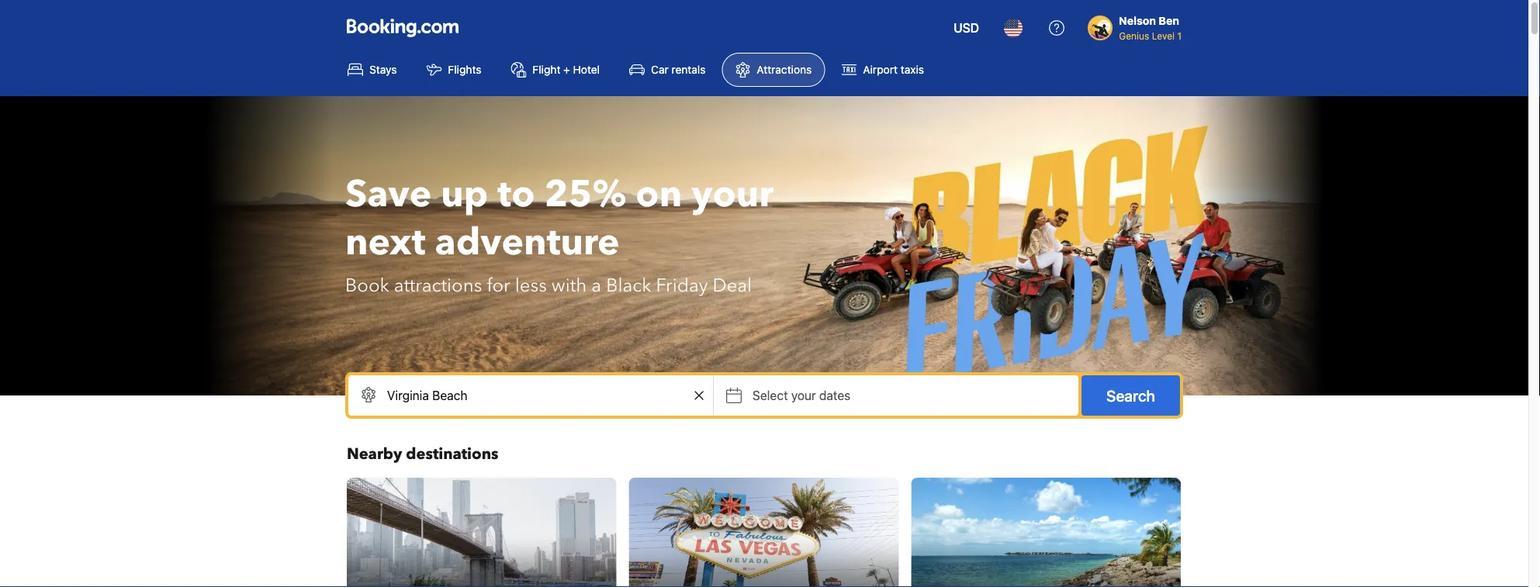 Task type: vqa. For each thing, say whether or not it's contained in the screenshot.
the topmost '21'
no



Task type: describe. For each thing, give the bounding box(es) containing it.
to
[[498, 169, 535, 220]]

a
[[591, 273, 601, 298]]

usd button
[[944, 9, 989, 47]]

for
[[487, 273, 510, 298]]

airport
[[863, 63, 898, 76]]

nearby destinations
[[347, 444, 498, 465]]

car rentals link
[[616, 53, 719, 87]]

your account menu nelson ben genius level 1 element
[[1088, 7, 1188, 43]]

dates
[[819, 388, 851, 403]]

1
[[1177, 30, 1182, 41]]

nearby
[[347, 444, 402, 465]]

flight + hotel link
[[498, 53, 613, 87]]

booking.com image
[[347, 19, 459, 37]]

nelson ben genius level 1
[[1119, 14, 1182, 41]]

car rentals
[[651, 63, 706, 76]]

flight + hotel
[[533, 63, 600, 76]]

usd
[[954, 21, 979, 35]]

save
[[345, 169, 432, 220]]

up
[[441, 169, 488, 220]]

las vegas image
[[629, 478, 899, 587]]

your inside save up to 25% on your next adventure book attractions for less with a black friday deal
[[691, 169, 774, 220]]

taxis
[[901, 63, 924, 76]]

destinations
[[406, 444, 498, 465]]

airport taxis link
[[828, 53, 937, 87]]

stays
[[369, 63, 397, 76]]

next
[[345, 217, 426, 268]]

ben
[[1159, 14, 1179, 27]]

nelson
[[1119, 14, 1156, 27]]

search button
[[1082, 376, 1180, 416]]

book
[[345, 273, 389, 298]]

select
[[753, 388, 788, 403]]

flights link
[[413, 53, 495, 87]]

car
[[651, 63, 669, 76]]

select your dates
[[753, 388, 851, 403]]



Task type: locate. For each thing, give the bounding box(es) containing it.
your left dates at the right bottom of page
[[791, 388, 816, 403]]

stays link
[[334, 53, 410, 87]]

+
[[563, 63, 570, 76]]

airport taxis
[[863, 63, 924, 76]]

your right on
[[691, 169, 774, 220]]

search
[[1106, 386, 1155, 405]]

adventure
[[435, 217, 620, 268]]

your
[[691, 169, 774, 220], [791, 388, 816, 403]]

friday
[[656, 273, 708, 298]]

1 horizontal spatial your
[[791, 388, 816, 403]]

black
[[606, 273, 651, 298]]

on
[[636, 169, 682, 220]]

level
[[1152, 30, 1175, 41]]

1 vertical spatial your
[[791, 388, 816, 403]]

hotel
[[573, 63, 600, 76]]

0 horizontal spatial your
[[691, 169, 774, 220]]

rentals
[[672, 63, 706, 76]]

save up to 25% on your next adventure book attractions for less with a black friday deal
[[345, 169, 774, 298]]

25%
[[544, 169, 626, 220]]

key west image
[[911, 478, 1181, 587]]

attractions
[[394, 273, 482, 298]]

less
[[515, 273, 547, 298]]

attractions
[[757, 63, 812, 76]]

with
[[552, 273, 587, 298]]

flight
[[533, 63, 561, 76]]

flights
[[448, 63, 481, 76]]

Where are you going? search field
[[348, 376, 713, 416]]

attractions link
[[722, 53, 825, 87]]

new york image
[[347, 478, 617, 587]]

deal
[[713, 273, 752, 298]]

0 vertical spatial your
[[691, 169, 774, 220]]

genius
[[1119, 30, 1149, 41]]



